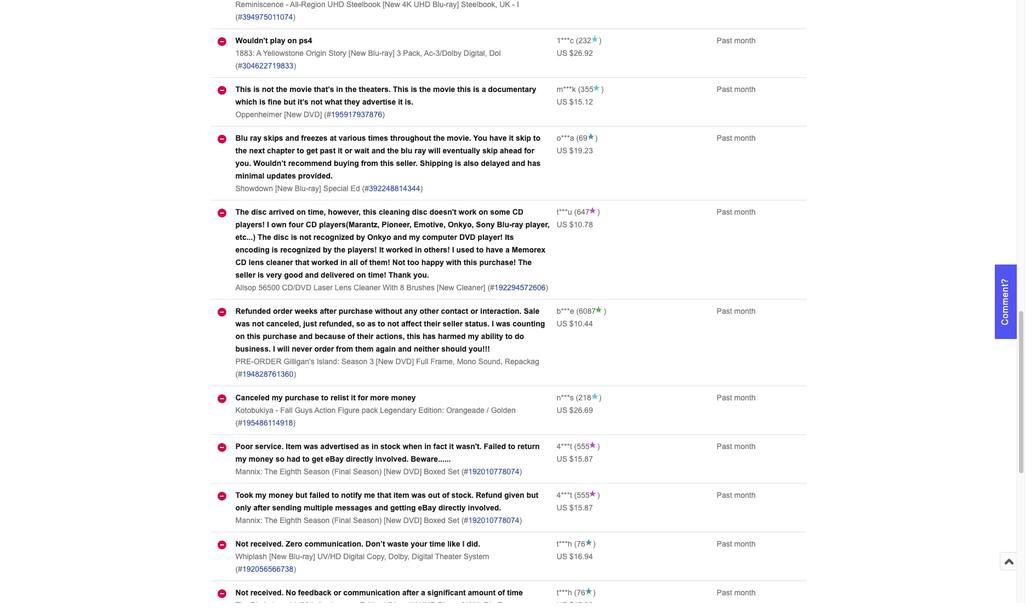 Task type: vqa. For each thing, say whether or not it's contained in the screenshot.


Task type: describe. For each thing, give the bounding box(es) containing it.
counting
[[513, 320, 545, 329]]

past
[[320, 147, 336, 155]]

392248814344
[[369, 184, 420, 193]]

1 vertical spatial for
[[358, 394, 368, 403]]

( 69
[[574, 134, 588, 143]]

(# inside the disc arrived on time, however, this cleaning disc doesn't work on some cd players! i own four cd players(marantz, pioneer, emotive, onkyo, sony blu-ray player, etc...) the disc is not recognized by onkyo and my computer dvd player! its encoding is recognized by the players! it worked in others!  i used to have a memorex cd lens cleaner that worked in all of them!  not too happy with this purchase! the seller is very good and delivered on time! thank you. allsop 56500 cd/dvd laser lens cleaner with 8 brushes [new cleaner] (# 192294572606 )
[[488, 284, 495, 292]]

it inside poor service. item was advertised as in stock when in fact it wasn't. failed to return my money so had to get ebay directly involved. beware...... mannix: the eighth season (final season) [new dvd] boxed set (# 192010778074 )
[[449, 443, 454, 451]]

pioneer,
[[382, 221, 412, 229]]

555 for poor service. item was advertised as in stock when in fact it wasn't. failed to return my money so had to get ebay directly involved. beware......
[[577, 443, 590, 451]]

(final inside took my money but failed to notify me that item was out of stock. refund given but only after sending multiple messages and getting ebay directly involved. mannix: the eighth season (final season) [new dvd] boxed set (# 192010778074 )
[[332, 517, 351, 526]]

ray] inside blu ray skips and freezes at various times throughout the movie.  you have it skip to the next chapter to get past it or wait and the blu ray will eventually skip ahead for you. wouldn't recommend buying from this seller. shipping is also delayed and has minimal updates provided. showdown [new blu-ray] special ed (# 392248814344 )
[[309, 184, 321, 193]]

emotive,
[[414, 221, 446, 229]]

not down refunded
[[252, 320, 264, 329]]

192056566738
[[242, 566, 294, 574]]

multiple
[[304, 504, 333, 513]]

computer
[[422, 233, 457, 242]]

past for not received.  no feedback or communication after a significant amount of time
[[717, 589, 733, 598]]

and right again
[[398, 345, 412, 354]]

a inside the disc arrived on time, however, this cleaning disc doesn't work on some cd players! i own four cd players(marantz, pioneer, emotive, onkyo, sony blu-ray player, etc...) the disc is not recognized by onkyo and my computer dvd player! its encoding is recognized by the players! it worked in others!  i used to have a memorex cd lens cleaner that worked in all of them!  not too happy with this purchase! the seller is very good and delivered on time! thank you. allsop 56500 cd/dvd laser lens cleaner with 8 brushes [new cleaner] (# 192294572606 )
[[506, 246, 510, 255]]

1 horizontal spatial skip
[[516, 134, 531, 143]]

2 uhd from the left
[[414, 0, 431, 9]]

you. inside the disc arrived on time, however, this cleaning disc doesn't work on some cd players! i own four cd players(marantz, pioneer, emotive, onkyo, sony blu-ray player, etc...) the disc is not recognized by onkyo and my computer dvd player! its encoding is recognized by the players! it worked in others!  i used to have a memorex cd lens cleaner that worked in all of them!  not too happy with this purchase! the seller is very good and delivered on time! thank you. allsop 56500 cd/dvd laser lens cleaner with 8 brushes [new cleaner] (# 192294572606 )
[[413, 271, 429, 280]]

after inside took my money but failed to notify me that item was out of stock. refund given but only after sending multiple messages and getting ebay directly involved. mannix: the eighth season (final season) [new dvd] boxed set (# 192010778074 )
[[253, 504, 270, 513]]

some
[[490, 208, 510, 217]]

not for feedback
[[236, 589, 248, 598]]

on left ps4
[[288, 36, 297, 45]]

month for this is not the movie that's in the theaters. this is the movie this is a documentary which is fine but it's not what they advertise it is.
[[735, 85, 756, 94]]

to inside the disc arrived on time, however, this cleaning disc doesn't work on some cd players! i own four cd players(marantz, pioneer, emotive, onkyo, sony blu-ray player, etc...) the disc is not recognized by onkyo and my computer dvd player! its encoding is recognized by the players! it worked in others!  i used to have a memorex cd lens cleaner that worked in all of them!  not too happy with this purchase! the seller is very good and delivered on time! thank you. allsop 56500 cd/dvd laser lens cleaner with 8 brushes [new cleaner] (# 192294572606 )
[[477, 246, 484, 255]]

1 horizontal spatial players!
[[348, 246, 377, 255]]

past month for not received.  zero communication.  don't waste your time like i did.
[[717, 540, 756, 549]]

dvd] inside this is not the movie that's in the theaters. this is the movie this is a documentary which is fine but it's not what they advertise it is. oppenheimer [new dvd] (# 195917937876 )
[[304, 110, 322, 119]]

( 555 for poor service. item was advertised as in stock when in fact it wasn't. failed to return my money so had to get ebay directly involved. beware......
[[572, 443, 590, 451]]

of inside the disc arrived on time, however, this cleaning disc doesn't work on some cd players! i own four cd players(marantz, pioneer, emotive, onkyo, sony blu-ray player, etc...) the disc is not recognized by onkyo and my computer dvd player! its encoding is recognized by the players! it worked in others!  i used to have a memorex cd lens cleaner that worked in all of them!  not too happy with this purchase! the seller is very good and delivered on time! thank you. allsop 56500 cd/dvd laser lens cleaner with 8 brushes [new cleaner] (# 192294572606 )
[[360, 258, 367, 267]]

feedback left by buyer. element for poor service. item was advertised as in stock when in fact it wasn't. failed to return my money so had to get ebay directly involved. beware......
[[557, 443, 572, 451]]

will inside blu ray skips and freezes at various times throughout the movie.  you have it skip to the next chapter to get past it or wait and the blu ray will eventually skip ahead for you. wouldn't recommend buying from this seller. shipping is also delayed and has minimal updates provided. showdown [new blu-ray] special ed (# 392248814344 )
[[428, 147, 441, 155]]

amount
[[468, 589, 496, 598]]

neither
[[414, 345, 440, 354]]

gilligan's
[[284, 358, 315, 366]]

seller inside refunded order weeks after purchase without any other contact or interaction. sale was not canceled, just refunded, so as to not affect their seller status. i was counting on this purchase and because of their actions, this has harmed my ability to do business. i will never order from them again and neither should you!!!
[[443, 320, 463, 329]]

the up encoding at the left top
[[258, 233, 271, 242]]

throughout
[[390, 134, 431, 143]]

month for the disc arrived on time, however, this cleaning disc doesn't work on some cd players! i own four cd players(marantz, pioneer, emotive, onkyo, sony blu-ray player, etc...) the disc is not recognized by onkyo and my computer dvd player! its encoding is recognized by the players! it worked in others!  i used to have a memorex cd lens cleaner that worked in all of them!  not too happy with this purchase! the seller is very good and delivered on time! thank you.
[[735, 208, 756, 217]]

( 555 for took my money but failed to notify me that item was out of stock. refund given but only after sending multiple messages and getting ebay directly involved.
[[572, 492, 590, 500]]

fall
[[280, 407, 293, 415]]

you. inside blu ray skips and freezes at various times throughout the movie.  you have it skip to the next chapter to get past it or wait and the blu ray will eventually skip ahead for you. wouldn't recommend buying from this seller. shipping is also delayed and has minimal updates provided. showdown [new blu-ray] special ed (# 392248814344 )
[[236, 159, 251, 168]]

brushes
[[407, 284, 435, 292]]

to left return
[[508, 443, 516, 451]]

cleaner]
[[457, 284, 486, 292]]

to left o***a
[[534, 134, 541, 143]]

whiplash [new blu-ray] uv/hd digital copy, dolby, digital theater system (#
[[236, 553, 489, 574]]

not received.  no feedback or communication after a significant amount of time element
[[236, 589, 523, 598]]

- for reminiscence - all-region uhd steelbook [new 4k uhd blu-ray] steelbook, uk - i (#
[[286, 0, 288, 9]]

too
[[407, 258, 419, 267]]

355
[[581, 85, 594, 94]]

192010778074 inside poor service. item was advertised as in stock when in fact it wasn't. failed to return my money so had to get ebay directly involved. beware...... mannix: the eighth season (final season) [new dvd] boxed set (# 192010778074 )
[[468, 468, 520, 477]]

in left fact
[[425, 443, 431, 451]]

my up "fall"
[[272, 394, 283, 403]]

to left do
[[506, 332, 513, 341]]

and down times
[[372, 147, 385, 155]]

and down the pioneer,
[[393, 233, 407, 242]]

[new inside the pre-order gilligan's island: season 3 [new dvd] full frame, mono sound, repackag (#
[[376, 358, 394, 366]]

digital,
[[464, 49, 487, 58]]

ray inside the disc arrived on time, however, this cleaning disc doesn't work on some cd players! i own four cd players(marantz, pioneer, emotive, onkyo, sony blu-ray player, etc...) the disc is not recognized by onkyo and my computer dvd player! its encoding is recognized by the players! it worked in others!  i used to have a memorex cd lens cleaner that worked in all of them!  not too happy with this purchase! the seller is very good and delivered on time! thank you. allsop 56500 cd/dvd laser lens cleaner with 8 brushes [new cleaner] (# 192294572606 )
[[512, 221, 524, 229]]

that inside took my money but failed to notify me that item was out of stock. refund given but only after sending multiple messages and getting ebay directly involved. mannix: the eighth season (final season) [new dvd] boxed set (# 192010778074 )
[[377, 492, 392, 500]]

seller.
[[396, 159, 418, 168]]

zero
[[286, 540, 303, 549]]

not right it's
[[311, 98, 323, 106]]

2 horizontal spatial -
[[513, 0, 515, 9]]

past for the disc arrived on time, however, this cleaning disc doesn't work on some cd players! i own four cd players(marantz, pioneer, emotive, onkyo, sony blu-ray player, etc...) the disc is not recognized by onkyo and my computer dvd player! its encoding is recognized by the players! it worked in others!  i used to have a memorex cd lens cleaner that worked in all of them!  not too happy with this purchase! the seller is very good and delivered on time! thank you.
[[717, 208, 733, 217]]

the disc arrived on time, however, this cleaning disc doesn't work on some cd players! i own four cd players(marantz, pioneer, emotive, onkyo, sony blu-ray player, etc...) the disc is not recognized by onkyo and my computer dvd player! its encoding is recognized by the players! it worked in others!  i used to have a memorex cd lens cleaner that worked in all of them!  not too happy with this purchase! the seller is very good and delivered on time! thank you. element
[[236, 208, 550, 280]]

order
[[254, 358, 282, 366]]

past month element for not received.  no feedback or communication after a significant amount of time
[[717, 589, 756, 598]]

( 76 for not received.  no feedback or communication after a significant amount of time
[[572, 589, 586, 598]]

but left failed
[[296, 492, 308, 500]]

frame,
[[431, 358, 455, 366]]

have inside the disc arrived on time, however, this cleaning disc doesn't work on some cd players! i own four cd players(marantz, pioneer, emotive, onkyo, sony blu-ray player, etc...) the disc is not recognized by onkyo and my computer dvd player! its encoding is recognized by the players! it worked in others!  i used to have a memorex cd lens cleaner that worked in all of them!  not too happy with this purchase! the seller is very good and delivered on time! thank you. allsop 56500 cd/dvd laser lens cleaner with 8 brushes [new cleaner] (# 192294572606 )
[[486, 246, 504, 255]]

showdown
[[236, 184, 273, 193]]

) inside poor service. item was advertised as in stock when in fact it wasn't. failed to return my money so had to get ebay directly involved. beware...... mannix: the eighth season (final season) [new dvd] boxed set (# 192010778074 )
[[520, 468, 522, 477]]

don't
[[366, 540, 385, 549]]

should
[[442, 345, 467, 354]]

and up chapter
[[285, 134, 299, 143]]

a
[[256, 49, 261, 58]]

ray] inside the reminiscence - all-region uhd steelbook [new 4k uhd blu-ray] steelbook, uk - i (#
[[446, 0, 459, 9]]

$26.69
[[570, 407, 593, 415]]

$10.78
[[570, 221, 593, 229]]

all
[[349, 258, 358, 267]]

the down blu
[[236, 147, 247, 155]]

192010778074 inside took my money but failed to notify me that item was out of stock. refund given but only after sending multiple messages and getting ebay directly involved. mannix: the eighth season (final season) [new dvd] boxed set (# 192010778074 )
[[468, 517, 520, 526]]

fact
[[434, 443, 447, 451]]

192010778074 link for refund
[[468, 517, 520, 526]]

took my money but failed to notify me that item was out of stock. refund given but only after sending multiple messages and getting ebay directly involved. element
[[236, 492, 539, 513]]

business.
[[236, 345, 271, 354]]

us $19.23
[[557, 147, 593, 155]]

past month for not received.  no feedback or communication after a significant amount of time
[[717, 589, 756, 598]]

0 vertical spatial purchase
[[339, 307, 373, 316]]

us $15.87 for took my money but failed to notify me that item was out of stock. refund given but only after sending multiple messages and getting ebay directly involved.
[[557, 504, 593, 513]]

is left fine
[[259, 98, 266, 106]]

as inside refunded order weeks after purchase without any other contact or interaction. sale was not canceled, just refunded, so as to not affect their seller status. i was counting on this purchase and because of their actions, this has harmed my ability to do business. i will never order from them again and neither should you!!!
[[367, 320, 376, 329]]

in up too
[[415, 246, 422, 255]]

this up players(marantz,
[[363, 208, 377, 217]]

the down memorex
[[518, 258, 532, 267]]

0 vertical spatial recognized
[[314, 233, 354, 242]]

of inside refunded order weeks after purchase without any other contact or interaction. sale was not canceled, just refunded, so as to not affect their seller status. i was counting on this purchase and because of their actions, this has harmed my ability to do business. i will never order from them again and neither should you!!!
[[348, 332, 355, 341]]

on up four
[[297, 208, 306, 217]]

mannix: inside took my money but failed to notify me that item was out of stock. refund given but only after sending multiple messages and getting ebay directly involved. mannix: the eighth season (final season) [new dvd] boxed set (# 192010778074 )
[[236, 517, 262, 526]]

they
[[344, 98, 360, 106]]

1 vertical spatial purchase
[[263, 332, 297, 341]]

refunded order weeks after purchase without any other contact or interaction. sale was not canceled, just refunded, so as to not affect their seller status. i was counting on this purchase and because of their actions, this has harmed my ability to do business. i will never order from them again and neither should you!!! element
[[236, 307, 545, 354]]

communication
[[344, 589, 400, 598]]

month for not received.  no feedback or communication after a significant amount of time
[[735, 589, 756, 598]]

to right had
[[303, 455, 310, 464]]

cd/dvd
[[282, 284, 312, 292]]

blu
[[236, 134, 248, 143]]

past month element for canceled my purchase to relist it for more money
[[717, 394, 756, 403]]

195917937876 link
[[331, 110, 382, 119]]

this down affect
[[407, 332, 421, 341]]

192056566738 link
[[242, 566, 294, 574]]

player!
[[478, 233, 503, 242]]

the up the "etc...)"
[[236, 208, 249, 217]]

feedback left by buyer. element for not received.  no feedback or communication after a significant amount of time
[[557, 589, 572, 598]]

2 vertical spatial purchase
[[285, 394, 319, 403]]

i up ability
[[492, 320, 494, 329]]

it up figure
[[351, 394, 356, 403]]

involved. inside poor service. item was advertised as in stock when in fact it wasn't. failed to return my money so had to get ebay directly involved. beware...... mannix: the eighth season (final season) [new dvd] boxed set (# 192010778074 )
[[376, 455, 409, 464]]

was inside took my money but failed to notify me that item was out of stock. refund given but only after sending multiple messages and getting ebay directly involved. mannix: the eighth season (final season) [new dvd] boxed set (# 192010778074 )
[[412, 492, 426, 500]]

you!!!
[[469, 345, 490, 354]]

dvd] inside the pre-order gilligan's island: season 3 [new dvd] full frame, mono sound, repackag (#
[[396, 358, 414, 366]]

us for canceled my purchase to relist it for more money
[[557, 407, 568, 415]]

is up which
[[253, 85, 260, 94]]

0 horizontal spatial players!
[[236, 221, 265, 229]]

sale
[[524, 307, 540, 316]]

to up action
[[321, 394, 329, 403]]

of right 'amount'
[[498, 589, 505, 598]]

i left "own"
[[267, 221, 269, 229]]

a inside this is not the movie that's in the theaters. this is the movie this is a documentary which is fine but it's not what they advertise it is. oppenheimer [new dvd] (# 195917937876 )
[[482, 85, 486, 94]]

season inside poor service. item was advertised as in stock when in fact it wasn't. failed to return my money so had to get ebay directly involved. beware...... mannix: the eighth season (final season) [new dvd] boxed set (# 192010778074 )
[[304, 468, 330, 477]]

2 horizontal spatial disc
[[412, 208, 428, 217]]

is down four
[[291, 233, 297, 242]]

directly inside poor service. item was advertised as in stock when in fact it wasn't. failed to return my money so had to get ebay directly involved. beware...... mannix: the eighth season (final season) [new dvd] boxed set (# 192010778074 )
[[346, 455, 373, 464]]

to down without
[[378, 320, 385, 329]]

us for blu ray skips and freezes at various times throughout the movie.  you have it skip to the next chapter to get past it or wait and the blu ray will eventually skip ahead for you. wouldn't recommend buying from this seller. shipping is also delayed and has minimal updates provided.
[[557, 147, 568, 155]]

in left "stock"
[[372, 443, 379, 451]]

and up never
[[299, 332, 313, 341]]

is up is.
[[411, 85, 417, 94]]

dol
[[490, 49, 501, 58]]

1 movie from the left
[[290, 85, 312, 94]]

in left "all"
[[341, 258, 347, 267]]

was down refunded
[[236, 320, 250, 329]]

t***u
[[557, 208, 572, 217]]

dvd] inside poor service. item was advertised as in stock when in fact it wasn't. failed to return my money so had to get ebay directly involved. beware...... mannix: the eighth season (final season) [new dvd] boxed set (# 192010778074 )
[[404, 468, 422, 477]]

times
[[368, 134, 388, 143]]

ac-
[[424, 49, 436, 58]]

comment?
[[1001, 278, 1010, 325]]

weeks
[[295, 307, 318, 316]]

service.
[[255, 443, 284, 451]]

failed
[[484, 443, 506, 451]]

at
[[330, 134, 337, 143]]

this up business.
[[247, 332, 261, 341]]

(final inside poor service. item was advertised as in stock when in fact it wasn't. failed to return my money so had to get ebay directly involved. beware...... mannix: the eighth season (final season) [new dvd] boxed set (# 192010778074 )
[[332, 468, 351, 477]]

directly inside took my money but failed to notify me that item was out of stock. refund given but only after sending multiple messages and getting ebay directly involved. mannix: the eighth season (final season) [new dvd] boxed set (# 192010778074 )
[[439, 504, 466, 513]]

waste
[[387, 540, 409, 549]]

them!
[[370, 258, 390, 267]]

received. for no
[[250, 589, 284, 598]]

195486114918 )
[[242, 419, 296, 428]]

of inside took my money but failed to notify me that item was out of stock. refund given but only after sending multiple messages and getting ebay directly involved. mannix: the eighth season (final season) [new dvd] boxed set (# 192010778074 )
[[442, 492, 450, 500]]

allsop
[[236, 284, 256, 292]]

2 vertical spatial a
[[421, 589, 425, 598]]

with
[[383, 284, 398, 292]]

is left the very
[[258, 271, 264, 280]]

76 for not received.  no feedback or communication after a significant amount of time
[[577, 589, 586, 598]]

2 vertical spatial or
[[334, 589, 341, 598]]

sony
[[476, 221, 495, 229]]

feedback left by buyer. element for took my money but failed to notify me that item was out of stock. refund given but only after sending multiple messages and getting ebay directly involved.
[[557, 492, 572, 500]]

notify
[[341, 492, 362, 500]]

encoding
[[236, 246, 270, 255]]

not received.  zero communication.  don't waste your time like i did. element
[[236, 540, 480, 549]]

only
[[236, 504, 251, 513]]

1 vertical spatial their
[[357, 332, 374, 341]]

1 vertical spatial recognized
[[280, 246, 321, 255]]

past month element for this is not the movie that's in the theaters. this is the movie this is a documentary which is fine but it's not what they advertise it is.
[[717, 85, 756, 94]]

1 horizontal spatial their
[[424, 320, 441, 329]]

like
[[448, 540, 460, 549]]

past for refunded order weeks after purchase without any other contact or interaction. sale was not canceled, just refunded, so as to not affect their seller status. i was counting on this purchase and because of their actions, this has harmed my ability to do business. i will never order from them again and neither should you!!!
[[717, 307, 733, 316]]

1 vertical spatial worked
[[312, 258, 338, 267]]

season inside took my money but failed to notify me that item was out of stock. refund given but only after sending multiple messages and getting ebay directly involved. mannix: the eighth season (final season) [new dvd] boxed set (# 192010778074 )
[[304, 517, 330, 526]]

to up recommend
[[297, 147, 304, 155]]

ahead
[[500, 147, 522, 155]]

it inside this is not the movie that's in the theaters. this is the movie this is a documentary which is fine but it's not what they advertise it is. oppenheimer [new dvd] (# 195917937876 )
[[398, 98, 403, 106]]

yellowstone
[[263, 49, 304, 58]]

the down ac- at the left of the page
[[420, 85, 431, 94]]

oppenheimer
[[236, 110, 282, 119]]

that inside the disc arrived on time, however, this cleaning disc doesn't work on some cd players! i own four cd players(marantz, pioneer, emotive, onkyo, sony blu-ray player, etc...) the disc is not recognized by onkyo and my computer dvd player! its encoding is recognized by the players! it worked in others!  i used to have a memorex cd lens cleaner that worked in all of them!  not too happy with this purchase! the seller is very good and delivered on time! thank you. allsop 56500 cd/dvd laser lens cleaner with 8 brushes [new cleaner] (# 192294572606 )
[[295, 258, 309, 267]]

i up order
[[273, 345, 275, 354]]

from inside refunded order weeks after purchase without any other contact or interaction. sale was not canceled, just refunded, so as to not affect their seller status. i was counting on this purchase and because of their actions, this has harmed my ability to do business. i will never order from them again and neither should you!!!
[[336, 345, 353, 354]]

on up sony
[[479, 208, 488, 217]]

past month for this is not the movie that's in the theaters. this is the movie this is a documentary which is fine but it's not what they advertise it is.
[[717, 85, 756, 94]]

origin
[[306, 49, 326, 58]]

season) inside took my money but failed to notify me that item was out of stock. refund given but only after sending multiple messages and getting ebay directly involved. mannix: the eighth season (final season) [new dvd] boxed set (# 192010778074 )
[[353, 517, 382, 526]]

ed
[[351, 184, 360, 193]]

poor service. item was advertised as in stock when in fact it wasn't. failed to return my money so had to get ebay directly involved. beware...... element
[[236, 443, 540, 464]]

0 vertical spatial time
[[430, 540, 445, 549]]

not up actions,
[[387, 320, 399, 329]]

/
[[487, 407, 489, 415]]

canceled my purchase to relist it for more money element
[[236, 394, 416, 403]]

(# inside the reminiscence - all-region uhd steelbook [new 4k uhd blu-ray] steelbook, uk - i (#
[[236, 13, 242, 21]]

0 horizontal spatial disc
[[251, 208, 267, 217]]

1 vertical spatial cd
[[306, 221, 317, 229]]

1 horizontal spatial by
[[356, 233, 365, 242]]

from inside blu ray skips and freezes at various times throughout the movie.  you have it skip to the next chapter to get past it or wait and the blu ray will eventually skip ahead for you. wouldn't recommend buying from this seller. shipping is also delayed and has minimal updates provided. showdown [new blu-ray] special ed (# 392248814344 )
[[361, 159, 378, 168]]

with
[[446, 258, 462, 267]]

past for canceled my purchase to relist it for more money
[[717, 394, 733, 403]]

eighth inside took my money but failed to notify me that item was out of stock. refund given but only after sending multiple messages and getting ebay directly involved. mannix: the eighth season (final season) [new dvd] boxed set (# 192010778074 )
[[280, 517, 302, 526]]

month for blu ray skips and freezes at various times throughout the movie.  you have it skip to the next chapter to get past it or wait and the blu ray will eventually skip ahead for you. wouldn't recommend buying from this seller. shipping is also delayed and has minimal updates provided.
[[735, 134, 756, 143]]

i right the like
[[463, 540, 465, 549]]

as inside poor service. item was advertised as in stock when in fact it wasn't. failed to return my money so had to get ebay directly involved. beware...... mannix: the eighth season (final season) [new dvd] boxed set (# 192010778074 )
[[361, 443, 370, 451]]

pre-order gilligan's island: season 3 [new dvd] full frame, mono sound, repackag (#
[[236, 358, 540, 379]]

edition:
[[419, 407, 444, 415]]

feedback left by buyer. element for the disc arrived on time, however, this cleaning disc doesn't work on some cd players! i own four cd players(marantz, pioneer, emotive, onkyo, sony blu-ray player, etc...) the disc is not recognized by onkyo and my computer dvd player! its encoding is recognized by the players! it worked in others!  i used to have a memorex cd lens cleaner that worked in all of them!  not too happy with this purchase! the seller is very good and delivered on time! thank you.
[[557, 208, 572, 217]]

is up cleaner
[[272, 246, 278, 255]]

1 horizontal spatial order
[[315, 345, 334, 354]]

ray] inside whiplash [new blu-ray] uv/hd digital copy, dolby, digital theater system (#
[[303, 553, 315, 562]]

buying
[[334, 159, 359, 168]]

but right given
[[527, 492, 539, 500]]

past month for refunded order weeks after purchase without any other contact or interaction. sale was not canceled, just refunded, so as to not affect their seller status. i was counting on this purchase and because of their actions, this has harmed my ability to do business. i will never order from them again and neither should you!!!
[[717, 307, 756, 316]]

documentary
[[488, 85, 537, 94]]

it up ahead
[[509, 134, 514, 143]]

lens
[[249, 258, 264, 267]]

minimal
[[236, 172, 265, 181]]

this inside blu ray skips and freezes at various times throughout the movie.  you have it skip to the next chapter to get past it or wait and the blu ray will eventually skip ahead for you. wouldn't recommend buying from this seller. shipping is also delayed and has minimal updates provided. showdown [new blu-ray] special ed (# 392248814344 )
[[380, 159, 394, 168]]

304622719833 )
[[242, 62, 296, 70]]

reminiscence
[[236, 0, 284, 9]]

[new inside the disc arrived on time, however, this cleaning disc doesn't work on some cd players! i own four cd players(marantz, pioneer, emotive, onkyo, sony blu-ray player, etc...) the disc is not recognized by onkyo and my computer dvd player! its encoding is recognized by the players! it worked in others!  i used to have a memorex cd lens cleaner that worked in all of them!  not too happy with this purchase! the seller is very good and delivered on time! thank you. allsop 56500 cd/dvd laser lens cleaner with 8 brushes [new cleaner] (# 192294572606 )
[[437, 284, 455, 292]]

the left movie.
[[434, 134, 445, 143]]

$15.12
[[570, 98, 593, 106]]

recommend
[[288, 159, 332, 168]]

was down interaction.
[[496, 320, 511, 329]]

was inside poor service. item was advertised as in stock when in fact it wasn't. failed to return my money so had to get ebay directly involved. beware...... mannix: the eighth season (final season) [new dvd] boxed set (# 192010778074 )
[[304, 443, 318, 451]]

all-
[[290, 0, 301, 9]]

it
[[379, 246, 384, 255]]

past for not received.  zero communication.  don't waste your time like i did.
[[717, 540, 733, 549]]

or inside refunded order weeks after purchase without any other contact or interaction. sale was not canceled, just refunded, so as to not affect their seller status. i was counting on this purchase and because of their actions, this has harmed my ability to do business. i will never order from them again and neither should you!!!
[[471, 307, 478, 316]]

and down ahead
[[512, 159, 526, 168]]

(# inside kotobukiya - fall guys action figure pack legendary edition: orangeade / golden (#
[[236, 419, 242, 428]]

advertise
[[362, 98, 396, 106]]

interaction.
[[480, 307, 522, 316]]

1 horizontal spatial time
[[507, 589, 523, 598]]

also
[[464, 159, 479, 168]]

(# inside the pre-order gilligan's island: season 3 [new dvd] full frame, mono sound, repackag (#
[[236, 370, 242, 379]]

3 inside 1883: a yellowstone origin story [new blu-ray] 3 pack, ac-3/dolby digital, dol (#
[[397, 49, 401, 58]]

555 for took my money but failed to notify me that item was out of stock. refund given but only after sending multiple messages and getting ebay directly involved.
[[577, 492, 590, 500]]

so inside refunded order weeks after purchase without any other contact or interaction. sale was not canceled, just refunded, so as to not affect their seller status. i was counting on this purchase and because of their actions, this has harmed my ability to do business. i will never order from them again and neither should you!!!
[[356, 320, 365, 329]]

past month for the disc arrived on time, however, this cleaning disc doesn't work on some cd players! i own four cd players(marantz, pioneer, emotive, onkyo, sony blu-ray player, etc...) the disc is not recognized by onkyo and my computer dvd player! its encoding is recognized by the players! it worked in others!  i used to have a memorex cd lens cleaner that worked in all of them!  not too happy with this purchase! the seller is very good and delivered on time! thank you.
[[717, 208, 756, 217]]

past month element for wouldn't play on ps4
[[717, 36, 756, 45]]

guys
[[295, 407, 313, 415]]

me
[[364, 492, 375, 500]]

past month element for blu ray skips and freezes at various times throughout the movie.  you have it skip to the next chapter to get past it or wait and the blu ray will eventually skip ahead for you. wouldn't recommend buying from this seller. shipping is also delayed and has minimal updates provided.
[[717, 134, 756, 143]]

work
[[459, 208, 477, 217]]

2 vertical spatial after
[[402, 589, 419, 598]]

1 horizontal spatial ray
[[415, 147, 426, 155]]

this is not the movie that's in the theaters. this is the movie this is a documentary which is fine but it's not what they advertise it is. element
[[236, 85, 537, 106]]

blu- inside the reminiscence - all-region uhd steelbook [new 4k uhd blu-ray] steelbook, uk - i (#
[[433, 0, 446, 9]]

$19.23
[[570, 147, 593, 155]]

on up cleaner
[[357, 271, 366, 280]]



Task type: locate. For each thing, give the bounding box(es) containing it.
( for the disc arrived on time, however, this cleaning disc doesn't work on some cd players! i own four cd players(marantz, pioneer, emotive, onkyo, sony blu-ray player, etc...) the disc is not recognized by onkyo and my computer dvd player! its encoding is recognized by the players! it worked in others!  i used to have a memorex cd lens cleaner that worked in all of them!  not too happy with this purchase! the seller is very good and delivered on time! thank you.
[[574, 208, 577, 217]]

( 76 for not received.  zero communication.  don't waste your time like i did.
[[572, 540, 586, 549]]

past for poor service. item was advertised as in stock when in fact it wasn't. failed to return my money so had to get ebay directly involved. beware......
[[717, 443, 733, 451]]

dvd] down getting
[[404, 517, 422, 526]]

story
[[329, 49, 347, 58]]

1 vertical spatial as
[[361, 443, 370, 451]]

feedback left by buyer. element for not received.  zero communication.  don't waste your time like i did.
[[557, 540, 572, 549]]

ebay inside poor service. item was advertised as in stock when in fact it wasn't. failed to return my money so had to get ebay directly involved. beware...... mannix: the eighth season (final season) [new dvd] boxed set (# 192010778074 )
[[326, 455, 344, 464]]

3 inside the pre-order gilligan's island: season 3 [new dvd] full frame, mono sound, repackag (#
[[370, 358, 374, 366]]

192010778074 link for to
[[468, 468, 520, 477]]

it right past
[[338, 147, 343, 155]]

1 vertical spatial skip
[[483, 147, 498, 155]]

0 vertical spatial you.
[[236, 159, 251, 168]]

1 ( 555 from the top
[[572, 443, 590, 451]]

0 vertical spatial will
[[428, 147, 441, 155]]

1 horizontal spatial after
[[320, 307, 337, 316]]

10 feedback left by buyer. element from the top
[[557, 589, 572, 598]]

provided.
[[298, 172, 333, 181]]

( for took my money but failed to notify me that item was out of stock. refund given but only after sending multiple messages and getting ebay directly involved.
[[574, 492, 577, 500]]

1 vertical spatial get
[[312, 455, 323, 464]]

1 vertical spatial 3
[[370, 358, 374, 366]]

item
[[286, 443, 302, 451]]

past month element for took my money but failed to notify me that item was out of stock. refund given but only after sending multiple messages and getting ebay directly involved.
[[717, 492, 756, 500]]

1 horizontal spatial uhd
[[414, 0, 431, 9]]

195917937876
[[331, 110, 382, 119]]

action
[[315, 407, 336, 415]]

1 vertical spatial t***h
[[557, 589, 572, 598]]

0 vertical spatial (final
[[332, 468, 351, 477]]

$10.44
[[570, 320, 593, 329]]

4 feedback left by buyer. element from the top
[[557, 208, 572, 217]]

blu- right 4k
[[433, 0, 446, 9]]

as down without
[[367, 320, 376, 329]]

past month element for refunded order weeks after purchase without any other contact or interaction. sale was not canceled, just refunded, so as to not affect their seller status. i was counting on this purchase and because of their actions, this has harmed my ability to do business. i will never order from them again and neither should you!!!
[[717, 307, 756, 316]]

set inside poor service. item was advertised as in stock when in fact it wasn't. failed to return my money so had to get ebay directly involved. beware...... mannix: the eighth season (final season) [new dvd] boxed set (# 192010778074 )
[[448, 468, 459, 477]]

(# inside poor service. item was advertised as in stock when in fact it wasn't. failed to return my money so had to get ebay directly involved. beware...... mannix: the eighth season (final season) [new dvd] boxed set (# 192010778074 )
[[462, 468, 468, 477]]

happy
[[422, 258, 444, 267]]

8 us from the top
[[557, 504, 568, 513]]

3 past month element from the top
[[717, 134, 756, 143]]

) inside the disc arrived on time, however, this cleaning disc doesn't work on some cd players! i own four cd players(marantz, pioneer, emotive, onkyo, sony blu-ray player, etc...) the disc is not recognized by onkyo and my computer dvd player! its encoding is recognized by the players! it worked in others!  i used to have a memorex cd lens cleaner that worked in all of them!  not too happy with this purchase! the seller is very good and delivered on time! thank you. allsop 56500 cd/dvd laser lens cleaner with 8 brushes [new cleaner] (# 192294572606 )
[[546, 284, 548, 292]]

worked up delivered
[[312, 258, 338, 267]]

the left the blu at left
[[387, 147, 399, 155]]

6 feedback left by buyer. element from the top
[[557, 394, 574, 403]]

( for not received.  zero communication.  don't waste your time like i did.
[[574, 540, 577, 549]]

ray] inside 1883: a yellowstone origin story [new blu-ray] 3 pack, ac-3/dolby digital, dol (#
[[382, 49, 395, 58]]

or inside blu ray skips and freezes at various times throughout the movie.  you have it skip to the next chapter to get past it or wait and the blu ray will eventually skip ahead for you. wouldn't recommend buying from this seller. shipping is also delayed and has minimal updates provided. showdown [new blu-ray] special ed (# 392248814344 )
[[345, 147, 352, 155]]

( for blu ray skips and freezes at various times throughout the movie.  you have it skip to the next chapter to get past it or wait and the blu ray will eventually skip ahead for you. wouldn't recommend buying from this seller. shipping is also delayed and has minimal updates provided.
[[577, 134, 579, 143]]

ebay
[[326, 455, 344, 464], [418, 504, 437, 513]]

0 vertical spatial 192010778074
[[468, 468, 520, 477]]

0 vertical spatial order
[[273, 307, 293, 316]]

feedback left by buyer. element containing b***e
[[557, 307, 574, 316]]

4 month from the top
[[735, 208, 756, 217]]

movie down 3/dolby
[[433, 85, 455, 94]]

2 feedback left by buyer. element from the top
[[557, 85, 576, 94]]

192294572606
[[495, 284, 546, 292]]

0 horizontal spatial by
[[323, 246, 332, 255]]

9 past month element from the top
[[717, 540, 756, 549]]

7 month from the top
[[735, 443, 756, 451]]

us $15.87 up us $16.94
[[557, 504, 593, 513]]

feedback left by buyer. element for blu ray skips and freezes at various times throughout the movie.  you have it skip to the next chapter to get past it or wait and the blu ray will eventually skip ahead for you. wouldn't recommend buying from this seller. shipping is also delayed and has minimal updates provided.
[[557, 134, 574, 143]]

1 vertical spatial order
[[315, 345, 334, 354]]

1 this from the left
[[236, 85, 251, 94]]

and down me
[[375, 504, 388, 513]]

9 past from the top
[[717, 540, 733, 549]]

us $15.87 for poor service. item was advertised as in stock when in fact it wasn't. failed to return my money so had to get ebay directly involved. beware......
[[557, 455, 593, 464]]

4***t right given
[[557, 492, 572, 500]]

took
[[236, 492, 253, 500]]

month for not received.  zero communication.  don't waste your time like i did.
[[735, 540, 756, 549]]

onkyo,
[[448, 221, 474, 229]]

movie up it's
[[290, 85, 312, 94]]

in inside this is not the movie that's in the theaters. this is the movie this is a documentary which is fine but it's not what they advertise it is. oppenheimer [new dvd] (# 195917937876 )
[[336, 85, 343, 94]]

1 feedback left by buyer. element from the top
[[557, 36, 574, 45]]

get inside blu ray skips and freezes at various times throughout the movie.  you have it skip to the next chapter to get past it or wait and the blu ray will eventually skip ahead for you. wouldn't recommend buying from this seller. shipping is also delayed and has minimal updates provided. showdown [new blu-ray] special ed (# 392248814344 )
[[306, 147, 318, 155]]

received. up whiplash on the bottom left
[[250, 540, 284, 549]]

0 vertical spatial get
[[306, 147, 318, 155]]

7 feedback left by buyer. element from the top
[[557, 443, 572, 451]]

has inside blu ray skips and freezes at various times throughout the movie.  you have it skip to the next chapter to get past it or wait and the blu ray will eventually skip ahead for you. wouldn't recommend buying from this seller. shipping is also delayed and has minimal updates provided. showdown [new blu-ray] special ed (# 392248814344 )
[[528, 159, 541, 168]]

[new inside blu ray skips and freezes at various times throughout the movie.  you have it skip to the next chapter to get past it or wait and the blu ray will eventually skip ahead for you. wouldn't recommend buying from this seller. shipping is also delayed and has minimal updates provided. showdown [new blu-ray] special ed (# 392248814344 )
[[275, 184, 293, 193]]

10 past month from the top
[[717, 589, 756, 598]]

t***h for not received.  zero communication.  don't waste your time like i did.
[[557, 540, 572, 549]]

ebay down out
[[418, 504, 437, 513]]

555
[[577, 443, 590, 451], [577, 492, 590, 500]]

because
[[315, 332, 346, 341]]

2 boxed from the top
[[424, 517, 446, 526]]

1 vertical spatial season)
[[353, 517, 382, 526]]

ps4
[[299, 36, 312, 45]]

8 feedback left by buyer. element from the top
[[557, 492, 572, 500]]

5 past month from the top
[[717, 307, 756, 316]]

this inside this is not the movie that's in the theaters. this is the movie this is a documentary which is fine but it's not what they advertise it is. oppenheimer [new dvd] (# 195917937876 )
[[458, 85, 471, 94]]

0 vertical spatial ray
[[250, 134, 262, 143]]

(# down kotobukiya at the left bottom
[[236, 419, 242, 428]]

195486114918
[[242, 419, 293, 428]]

season) down messages
[[353, 517, 382, 526]]

four
[[289, 221, 304, 229]]

boxed inside poor service. item was advertised as in stock when in fact it wasn't. failed to return my money so had to get ebay directly involved. beware...... mannix: the eighth season (final season) [new dvd] boxed set (# 192010778074 )
[[424, 468, 446, 477]]

0 horizontal spatial ray
[[250, 134, 262, 143]]

dvd] down the beware......
[[404, 468, 422, 477]]

not down 192056566738
[[236, 589, 248, 598]]

1 vertical spatial set
[[448, 517, 459, 526]]

2 mannix: from the top
[[236, 517, 262, 526]]

0 horizontal spatial that
[[295, 258, 309, 267]]

1 vertical spatial has
[[423, 332, 436, 341]]

blu- down some
[[497, 221, 512, 229]]

0 horizontal spatial has
[[423, 332, 436, 341]]

feedback left by buyer. element containing o***a
[[557, 134, 574, 143]]

sound,
[[479, 358, 503, 366]]

dvd] inside took my money but failed to notify me that item was out of stock. refund given but only after sending multiple messages and getting ebay directly involved. mannix: the eighth season (final season) [new dvd] boxed set (# 192010778074 )
[[404, 517, 422, 526]]

seller inside the disc arrived on time, however, this cleaning disc doesn't work on some cd players! i own four cd players(marantz, pioneer, emotive, onkyo, sony blu-ray player, etc...) the disc is not recognized by onkyo and my computer dvd player! its encoding is recognized by the players! it worked in others!  i used to have a memorex cd lens cleaner that worked in all of them!  not too happy with this purchase! the seller is very good and delivered on time! thank you. allsop 56500 cd/dvd laser lens cleaner with 8 brushes [new cleaner] (# 192294572606 )
[[236, 271, 256, 280]]

1 horizontal spatial disc
[[274, 233, 289, 242]]

7 past month from the top
[[717, 443, 756, 451]]

skip up ahead
[[516, 134, 531, 143]]

1 set from the top
[[448, 468, 459, 477]]

[new inside poor service. item was advertised as in stock when in fact it wasn't. failed to return my money so had to get ebay directly involved. beware...... mannix: the eighth season (final season) [new dvd] boxed set (# 192010778074 )
[[384, 468, 401, 477]]

had
[[287, 455, 300, 464]]

1 (final from the top
[[332, 468, 351, 477]]

1 past from the top
[[717, 36, 733, 45]]

the inside the disc arrived on time, however, this cleaning disc doesn't work on some cd players! i own four cd players(marantz, pioneer, emotive, onkyo, sony blu-ray player, etc...) the disc is not recognized by onkyo and my computer dvd player! its encoding is recognized by the players! it worked in others!  i used to have a memorex cd lens cleaner that worked in all of them!  not too happy with this purchase! the seller is very good and delivered on time! thank you. allsop 56500 cd/dvd laser lens cleaner with 8 brushes [new cleaner] (# 192294572606 )
[[334, 246, 346, 255]]

5 us from the top
[[557, 320, 568, 329]]

us for the disc arrived on time, however, this cleaning disc doesn't work on some cd players! i own four cd players(marantz, pioneer, emotive, onkyo, sony blu-ray player, etc...) the disc is not recognized by onkyo and my computer dvd player! its encoding is recognized by the players! it worked in others!  i used to have a memorex cd lens cleaner that worked in all of them!  not too happy with this purchase! the seller is very good and delivered on time! thank you.
[[557, 221, 568, 229]]

1 ( 76 from the top
[[572, 540, 586, 549]]

us $26.92
[[557, 49, 593, 58]]

involved. inside took my money but failed to notify me that item was out of stock. refund given but only after sending multiple messages and getting ebay directly involved. mannix: the eighth season (final season) [new dvd] boxed set (# 192010778074 )
[[468, 504, 501, 513]]

2 76 from the top
[[577, 589, 586, 598]]

not inside the disc arrived on time, however, this cleaning disc doesn't work on some cd players! i own four cd players(marantz, pioneer, emotive, onkyo, sony blu-ray player, etc...) the disc is not recognized by onkyo and my computer dvd player! its encoding is recognized by the players! it worked in others!  i used to have a memorex cd lens cleaner that worked in all of them!  not too happy with this purchase! the seller is very good and delivered on time! thank you. allsop 56500 cd/dvd laser lens cleaner with 8 brushes [new cleaner] (# 192294572606 )
[[393, 258, 405, 267]]

0 horizontal spatial you.
[[236, 159, 251, 168]]

pack,
[[403, 49, 423, 58]]

0 vertical spatial from
[[361, 159, 378, 168]]

when
[[403, 443, 422, 451]]

season up failed
[[304, 468, 330, 477]]

1 vertical spatial boxed
[[424, 517, 446, 526]]

1 vertical spatial have
[[486, 246, 504, 255]]

1 vertical spatial seller
[[443, 320, 463, 329]]

wouldn't play on ps4 element
[[236, 36, 312, 45]]

2 vertical spatial ray
[[512, 221, 524, 229]]

feedback left by buyer. element for canceled my purchase to relist it for more money
[[557, 394, 574, 403]]

out
[[428, 492, 440, 500]]

(final down messages
[[332, 517, 351, 526]]

wouldn't play on ps4
[[236, 36, 312, 45]]

[new down again
[[376, 358, 394, 366]]

boxed
[[424, 468, 446, 477], [424, 517, 446, 526]]

2 vertical spatial not
[[236, 589, 248, 598]]

has right delayed
[[528, 159, 541, 168]]

blu- inside the disc arrived on time, however, this cleaning disc doesn't work on some cd players! i own four cd players(marantz, pioneer, emotive, onkyo, sony blu-ray player, etc...) the disc is not recognized by onkyo and my computer dvd player! its encoding is recognized by the players! it worked in others!  i used to have a memorex cd lens cleaner that worked in all of them!  not too happy with this purchase! the seller is very good and delivered on time! thank you. allsop 56500 cd/dvd laser lens cleaner with 8 brushes [new cleaner] (# 192294572606 )
[[497, 221, 512, 229]]

that right me
[[377, 492, 392, 500]]

2 4***t from the top
[[557, 492, 572, 500]]

1 $15.87 from the top
[[570, 455, 593, 464]]

involved. down refund
[[468, 504, 501, 513]]

0 horizontal spatial for
[[358, 394, 368, 403]]

feedback
[[298, 589, 332, 598]]

past month element for the disc arrived on time, however, this cleaning disc doesn't work on some cd players! i own four cd players(marantz, pioneer, emotive, onkyo, sony blu-ray player, etc...) the disc is not recognized by onkyo and my computer dvd player! its encoding is recognized by the players! it worked in others!  i used to have a memorex cd lens cleaner that worked in all of them!  not too happy with this purchase! the seller is very good and delivered on time! thank you.
[[717, 208, 756, 217]]

uhd
[[328, 0, 344, 9], [414, 0, 431, 9]]

$15.87 down $26.69
[[570, 455, 593, 464]]

192010778074 up refund
[[468, 468, 520, 477]]

dvd] left full
[[396, 358, 414, 366]]

(# inside whiplash [new blu-ray] uv/hd digital copy, dolby, digital theater system (#
[[236, 566, 242, 574]]

(# down pre-
[[236, 370, 242, 379]]

island:
[[317, 358, 339, 366]]

past
[[717, 36, 733, 45], [717, 85, 733, 94], [717, 134, 733, 143], [717, 208, 733, 217], [717, 307, 733, 316], [717, 394, 733, 403], [717, 443, 733, 451], [717, 492, 733, 500], [717, 540, 733, 549], [717, 589, 733, 598]]

1 vertical spatial 76
[[577, 589, 586, 598]]

us for refunded order weeks after purchase without any other contact or interaction. sale was not canceled, just refunded, so as to not affect their seller status. i was counting on this purchase and because of their actions, this has harmed my ability to do business. i will never order from them again and neither should you!!!
[[557, 320, 568, 329]]

us $15.12
[[557, 98, 593, 106]]

blu- inside whiplash [new blu-ray] uv/hd digital copy, dolby, digital theater system (#
[[289, 553, 303, 562]]

i left used
[[452, 246, 454, 255]]

so inside poor service. item was advertised as in stock when in fact it wasn't. failed to return my money so had to get ebay directly involved. beware...... mannix: the eighth season (final season) [new dvd] boxed set (# 192010778074 )
[[276, 455, 285, 464]]

1 vertical spatial 4***t
[[557, 492, 572, 500]]

t***h down us $16.94
[[557, 589, 572, 598]]

6 month from the top
[[735, 394, 756, 403]]

past for took my money but failed to notify me that item was out of stock. refund given but only after sending multiple messages and getting ebay directly involved.
[[717, 492, 733, 500]]

for right ahead
[[524, 147, 535, 155]]

1 us $15.87 from the top
[[557, 455, 593, 464]]

have up purchase! at the top of page
[[486, 246, 504, 255]]

without
[[375, 307, 402, 316]]

player,
[[526, 221, 550, 229]]

3 past month from the top
[[717, 134, 756, 143]]

i right uk
[[517, 0, 519, 9]]

2 this from the left
[[393, 85, 409, 94]]

0 horizontal spatial cd
[[236, 258, 247, 267]]

1 horizontal spatial from
[[361, 159, 378, 168]]

(final down 'advertised'
[[332, 468, 351, 477]]

feedback left by buyer. element for refunded order weeks after purchase without any other contact or interaction. sale was not canceled, just refunded, so as to not affect their seller status. i was counting on this purchase and because of their actions, this has harmed my ability to do business. i will never order from them again and neither should you!!!
[[557, 307, 574, 316]]

season inside the pre-order gilligan's island: season 3 [new dvd] full frame, mono sound, repackag (#
[[342, 358, 368, 366]]

season) inside poor service. item was advertised as in stock when in fact it wasn't. failed to return my money so had to get ebay directly involved. beware...... mannix: the eighth season (final season) [new dvd] boxed set (# 192010778074 )
[[353, 468, 382, 477]]

1 vertical spatial involved.
[[468, 504, 501, 513]]

1 vertical spatial by
[[323, 246, 332, 255]]

for inside blu ray skips and freezes at various times throughout the movie.  you have it skip to the next chapter to get past it or wait and the blu ray will eventually skip ahead for you. wouldn't recommend buying from this seller. shipping is also delayed and has minimal updates provided. showdown [new blu-ray] special ed (# 392248814344 )
[[524, 147, 535, 155]]

to right failed
[[332, 492, 339, 500]]

8 past month from the top
[[717, 492, 756, 500]]

1 horizontal spatial movie
[[433, 85, 455, 94]]

season
[[342, 358, 368, 366], [304, 468, 330, 477], [304, 517, 330, 526]]

1 boxed from the top
[[424, 468, 446, 477]]

that's
[[314, 85, 334, 94]]

the up they
[[345, 85, 357, 94]]

special
[[323, 184, 349, 193]]

seller
[[236, 271, 256, 280], [443, 320, 463, 329]]

this down used
[[464, 258, 477, 267]]

[new inside took my money but failed to notify me that item was out of stock. refund given but only after sending multiple messages and getting ebay directly involved. mannix: the eighth season (final season) [new dvd] boxed set (# 192010778074 )
[[384, 517, 401, 526]]

304622719833
[[242, 62, 294, 70]]

not received.  no feedback or communication after a significant amount of time
[[236, 589, 523, 598]]

(# inside took my money but failed to notify me that item was out of stock. refund given but only after sending multiple messages and getting ebay directly involved. mannix: the eighth season (final season) [new dvd] boxed set (# 192010778074 )
[[462, 517, 468, 526]]

[new inside 1883: a yellowstone origin story [new blu-ray] 3 pack, ac-3/dolby digital, dol (#
[[349, 49, 366, 58]]

0 horizontal spatial 3
[[370, 358, 374, 366]]

0 vertical spatial not
[[393, 258, 405, 267]]

took my money but failed to notify me that item was out of stock. refund given but only after sending multiple messages and getting ebay directly involved. mannix: the eighth season (final season) [new dvd] boxed set (# 192010778074 )
[[236, 492, 539, 526]]

0 horizontal spatial will
[[277, 345, 290, 354]]

0 horizontal spatial skip
[[483, 147, 498, 155]]

0 vertical spatial or
[[345, 147, 352, 155]]

uv/hd
[[317, 553, 341, 562]]

394975011074 link
[[242, 13, 293, 21]]

1 month from the top
[[735, 36, 756, 45]]

394975011074
[[242, 13, 293, 21]]

) inside this is not the movie that's in the theaters. this is the movie this is a documentary which is fine but it's not what they advertise it is. oppenheimer [new dvd] (# 195917937876 )
[[382, 110, 385, 119]]

4 past month from the top
[[717, 208, 756, 217]]

wouldn't
[[236, 36, 268, 45]]

order
[[273, 307, 293, 316], [315, 345, 334, 354]]

the
[[236, 208, 249, 217], [258, 233, 271, 242], [518, 258, 532, 267], [264, 468, 278, 477], [264, 517, 278, 526]]

this down digital,
[[458, 85, 471, 94]]

2 set from the top
[[448, 517, 459, 526]]

10 past from the top
[[717, 589, 733, 598]]

t***h for not received.  no feedback or communication after a significant amount of time
[[557, 589, 572, 598]]

month for took my money but failed to notify me that item was out of stock. refund given but only after sending multiple messages and getting ebay directly involved.
[[735, 492, 756, 500]]

3 us from the top
[[557, 147, 568, 155]]

1 horizontal spatial -
[[286, 0, 288, 9]]

lens
[[335, 284, 352, 292]]

did.
[[467, 540, 480, 549]]

0 vertical spatial season
[[342, 358, 368, 366]]

[new inside the reminiscence - all-region uhd steelbook [new 4k uhd blu-ray] steelbook, uk - i (#
[[383, 0, 400, 9]]

3 past from the top
[[717, 134, 733, 143]]

1 horizontal spatial ebay
[[418, 504, 437, 513]]

1 horizontal spatial 3
[[397, 49, 401, 58]]

4***t for took my money but failed to notify me that item was out of stock. refund given but only after sending multiple messages and getting ebay directly involved. mannix: the eighth season (final season) [new dvd] boxed set (# 192010778074 )
[[557, 492, 572, 500]]

0 vertical spatial as
[[367, 320, 376, 329]]

0 horizontal spatial their
[[357, 332, 374, 341]]

that
[[295, 258, 309, 267], [377, 492, 392, 500]]

time left the like
[[430, 540, 445, 549]]

0 horizontal spatial or
[[334, 589, 341, 598]]

4 past month element from the top
[[717, 208, 756, 217]]

i inside the reminiscence - all-region uhd steelbook [new 4k uhd blu-ray] steelbook, uk - i (#
[[517, 0, 519, 9]]

1 horizontal spatial that
[[377, 492, 392, 500]]

0 vertical spatial their
[[424, 320, 441, 329]]

( 76 up the $16.94
[[572, 540, 586, 549]]

feedback left by buyer. element up us $15.12
[[557, 85, 576, 94]]

past month for canceled my purchase to relist it for more money
[[717, 394, 756, 403]]

eventually
[[443, 147, 480, 155]]

was left out
[[412, 492, 426, 500]]

8 past from the top
[[717, 492, 733, 500]]

(# inside this is not the movie that's in the theaters. this is the movie this is a documentary which is fine but it's not what they advertise it is. oppenheimer [new dvd] (# 195917937876 )
[[324, 110, 331, 119]]

feedback left by buyer. element for wouldn't play on ps4
[[557, 36, 574, 45]]

feedback left by buyer. element right return
[[557, 443, 572, 451]]

but
[[284, 98, 296, 106], [296, 492, 308, 500], [527, 492, 539, 500]]

5 feedback left by buyer. element from the top
[[557, 307, 574, 316]]

0 vertical spatial eighth
[[280, 468, 302, 477]]

0 horizontal spatial a
[[421, 589, 425, 598]]

6 past from the top
[[717, 394, 733, 403]]

9 past month from the top
[[717, 540, 756, 549]]

recognized up cleaner
[[280, 246, 321, 255]]

[new inside this is not the movie that's in the theaters. this is the movie this is a documentary which is fine but it's not what they advertise it is. oppenheimer [new dvd] (# 195917937876 )
[[284, 110, 302, 119]]

the down sending
[[264, 517, 278, 526]]

very
[[266, 271, 282, 280]]

month for wouldn't play on ps4
[[735, 36, 756, 45]]

1 mannix: from the top
[[236, 468, 262, 477]]

will inside refunded order weeks after purchase without any other contact or interaction. sale was not canceled, just refunded, so as to not affect their seller status. i was counting on this purchase and because of their actions, this has harmed my ability to do business. i will never order from them again and neither should you!!!
[[277, 345, 290, 354]]

this left seller.
[[380, 159, 394, 168]]

6 past month element from the top
[[717, 394, 756, 403]]

given
[[505, 492, 525, 500]]

0 horizontal spatial ebay
[[326, 455, 344, 464]]

and up laser
[[305, 271, 319, 280]]

6 us from the top
[[557, 407, 568, 415]]

disc left arrived
[[251, 208, 267, 217]]

feedback left by buyer. element containing m***k
[[557, 85, 576, 94]]

0 horizontal spatial seller
[[236, 271, 256, 280]]

0 vertical spatial a
[[482, 85, 486, 94]]

a down its
[[506, 246, 510, 255]]

updates
[[267, 172, 296, 181]]

( for poor service. item was advertised as in stock when in fact it wasn't. failed to return my money so had to get ebay directly involved. beware......
[[574, 443, 577, 451]]

past for this is not the movie that's in the theaters. this is the movie this is a documentary which is fine but it's not what they advertise it is.
[[717, 85, 733, 94]]

after inside refunded order weeks after purchase without any other contact or interaction. sale was not canceled, just refunded, so as to not affect their seller status. i was counting on this purchase and because of their actions, this has harmed my ability to do business. i will never order from them again and neither should you!!!
[[320, 307, 337, 316]]

and inside took my money but failed to notify me that item was out of stock. refund given but only after sending multiple messages and getting ebay directly involved. mannix: the eighth season (final season) [new dvd] boxed set (# 192010778074 )
[[375, 504, 388, 513]]

feedback left by buyer. element for this is not the movie that's in the theaters. this is the movie this is a documentary which is fine but it's not what they advertise it is.
[[557, 85, 576, 94]]

647
[[577, 208, 590, 217]]

blu- down provided.
[[295, 184, 309, 193]]

10 past month element from the top
[[717, 589, 756, 598]]

boxed down the beware......
[[424, 468, 446, 477]]

( for refunded order weeks after purchase without any other contact or interaction. sale was not canceled, just refunded, so as to not affect their seller status. i was counting on this purchase and because of their actions, this has harmed my ability to do business. i will never order from them again and neither should you!!!
[[577, 307, 579, 316]]

past month element for poor service. item was advertised as in stock when in fact it wasn't. failed to return my money so had to get ebay directly involved. beware......
[[717, 443, 756, 451]]

on inside refunded order weeks after purchase without any other contact or interaction. sale was not canceled, just refunded, so as to not affect their seller status. i was counting on this purchase and because of their actions, this has harmed my ability to do business. i will never order from them again and neither should you!!!
[[236, 332, 245, 341]]

2 vertical spatial money
[[269, 492, 293, 500]]

past month for took my money but failed to notify me that item was out of stock. refund given but only after sending multiple messages and getting ebay directly involved.
[[717, 492, 756, 500]]

us for poor service. item was advertised as in stock when in fact it wasn't. failed to return my money so had to get ebay directly involved. beware......
[[557, 455, 568, 464]]

past month element
[[717, 36, 756, 45], [717, 85, 756, 94], [717, 134, 756, 143], [717, 208, 756, 217], [717, 307, 756, 316], [717, 394, 756, 403], [717, 443, 756, 451], [717, 492, 756, 500], [717, 540, 756, 549], [717, 589, 756, 598]]

the up delivered
[[334, 246, 346, 255]]

of right out
[[442, 492, 450, 500]]

( for not received.  no feedback or communication after a significant amount of time
[[574, 589, 577, 598]]

1 192010778074 from the top
[[468, 468, 520, 477]]

1 past month from the top
[[717, 36, 756, 45]]

2 us $15.87 from the top
[[557, 504, 593, 513]]

blu ray skips and freezes at various times throughout the movie.  you have it skip to the next chapter to get past it or wait and the blu ray will eventually skip ahead for you. wouldn't recommend buying from this seller. shipping is also delayed and has minimal updates provided. element
[[236, 134, 541, 181]]

1 past month element from the top
[[717, 36, 756, 45]]

$15.87 for poor service. item was advertised as in stock when in fact it wasn't. failed to return my money so had to get ebay directly involved. beware......
[[570, 455, 593, 464]]

is inside blu ray skips and freezes at various times throughout the movie.  you have it skip to the next chapter to get past it or wait and the blu ray will eventually skip ahead for you. wouldn't recommend buying from this seller. shipping is also delayed and has minimal updates provided. showdown [new blu-ray] special ed (# 392248814344 )
[[455, 159, 462, 168]]

month for poor service. item was advertised as in stock when in fact it wasn't. failed to return my money so had to get ebay directly involved. beware......
[[735, 443, 756, 451]]

feedback left by buyer. element up the us $10.44
[[557, 307, 574, 316]]

money inside poor service. item was advertised as in stock when in fact it wasn't. failed to return my money so had to get ebay directly involved. beware...... mannix: the eighth season (final season) [new dvd] boxed set (# 192010778074 )
[[249, 455, 274, 464]]

not
[[393, 258, 405, 267], [236, 540, 248, 549], [236, 589, 248, 598]]

2 $15.87 from the top
[[570, 504, 593, 513]]

past for blu ray skips and freezes at various times throughout the movie.  you have it skip to the next chapter to get past it or wait and the blu ray will eventually skip ahead for you. wouldn't recommend buying from this seller. shipping is also delayed and has minimal updates provided.
[[717, 134, 733, 143]]

2 192010778074 from the top
[[468, 517, 520, 526]]

2 t***h from the top
[[557, 589, 572, 598]]

4***t for poor service. item was advertised as in stock when in fact it wasn't. failed to return my money so had to get ebay directly involved. beware...... mannix: the eighth season (final season) [new dvd] boxed set (# 192010778074 )
[[557, 443, 572, 451]]

relist
[[331, 394, 349, 403]]

past month element for not received.  zero communication.  don't waste your time like i did.
[[717, 540, 756, 549]]

1 horizontal spatial cd
[[306, 221, 317, 229]]

us for wouldn't play on ps4
[[557, 49, 568, 58]]

which
[[236, 98, 257, 106]]

past month for poor service. item was advertised as in stock when in fact it wasn't. failed to return my money so had to get ebay directly involved. beware......
[[717, 443, 756, 451]]

2 movie from the left
[[433, 85, 455, 94]]

1 horizontal spatial you.
[[413, 271, 429, 280]]

them
[[355, 345, 374, 354]]

2 (final from the top
[[332, 517, 351, 526]]

feedback left by buyer. element containing n***s
[[557, 394, 574, 403]]

$15.87 for took my money but failed to notify me that item was out of stock. refund given but only after sending multiple messages and getting ebay directly involved.
[[570, 504, 593, 513]]

boxed inside took my money but failed to notify me that item was out of stock. refund given but only after sending multiple messages and getting ebay directly involved. mannix: the eighth season (final season) [new dvd] boxed set (# 192010778074 )
[[424, 517, 446, 526]]

copy,
[[367, 553, 386, 562]]

has inside refunded order weeks after purchase without any other contact or interaction. sale was not canceled, just refunded, so as to not affect their seller status. i was counting on this purchase and because of their actions, this has harmed my ability to do business. i will never order from them again and neither should you!!!
[[423, 332, 436, 341]]

[new left 4k
[[383, 0, 400, 9]]

0 vertical spatial seller
[[236, 271, 256, 280]]

us down b***e
[[557, 320, 568, 329]]

1 t***h from the top
[[557, 540, 572, 549]]

feedback left by buyer. element containing 1***c
[[557, 36, 574, 45]]

7 past from the top
[[717, 443, 733, 451]]

1 us from the top
[[557, 49, 568, 58]]

0 vertical spatial ( 76
[[572, 540, 586, 549]]

on
[[288, 36, 297, 45], [297, 208, 306, 217], [479, 208, 488, 217], [357, 271, 366, 280], [236, 332, 245, 341]]

(# down reminiscence
[[236, 13, 242, 21]]

feedback left by buyer. element
[[557, 36, 574, 45], [557, 85, 576, 94], [557, 134, 574, 143], [557, 208, 572, 217], [557, 307, 574, 316], [557, 394, 574, 403], [557, 443, 572, 451], [557, 492, 572, 500], [557, 540, 572, 549], [557, 589, 572, 598]]

7 us from the top
[[557, 455, 568, 464]]

0 horizontal spatial so
[[276, 455, 285, 464]]

1 horizontal spatial involved.
[[468, 504, 501, 513]]

1 vertical spatial $15.87
[[570, 504, 593, 513]]

mannix: inside poor service. item was advertised as in stock when in fact it wasn't. failed to return my money so had to get ebay directly involved. beware...... mannix: the eighth season (final season) [new dvd] boxed set (# 192010778074 )
[[236, 468, 262, 477]]

us $26.69
[[557, 407, 593, 415]]

[new inside whiplash [new blu-ray] uv/hd digital copy, dolby, digital theater system (#
[[269, 553, 287, 562]]

not for communication.
[[236, 540, 248, 549]]

but inside this is not the movie that's in the theaters. this is the movie this is a documentary which is fine but it's not what they advertise it is. oppenheimer [new dvd] (# 195917937876 )
[[284, 98, 296, 106]]

1 uhd from the left
[[328, 0, 344, 9]]

b***e
[[557, 307, 574, 316]]

received. for zero
[[250, 540, 284, 549]]

1 vertical spatial received.
[[250, 589, 284, 598]]

2 192010778074 link from the top
[[468, 517, 520, 526]]

us up us $16.94
[[557, 504, 568, 513]]

us for not received.  zero communication.  don't waste your time like i did.
[[557, 553, 568, 562]]

1 vertical spatial that
[[377, 492, 392, 500]]

repackag
[[505, 358, 540, 366]]

the inside poor service. item was advertised as in stock when in fact it wasn't. failed to return my money so had to get ebay directly involved. beware...... mannix: the eighth season (final season) [new dvd] boxed set (# 192010778074 )
[[264, 468, 278, 477]]

a left significant
[[421, 589, 425, 598]]

the up fine
[[276, 85, 288, 94]]

2 eighth from the top
[[280, 517, 302, 526]]

after left significant
[[402, 589, 419, 598]]

us down us $26.69
[[557, 455, 568, 464]]

1 horizontal spatial worked
[[386, 246, 413, 255]]

1 76 from the top
[[577, 540, 586, 549]]

mannix:
[[236, 468, 262, 477], [236, 517, 262, 526]]

2 month from the top
[[735, 85, 756, 94]]

the inside took my money but failed to notify me that item was out of stock. refund given but only after sending multiple messages and getting ebay directly involved. mannix: the eighth season (final season) [new dvd] boxed set (# 192010778074 )
[[264, 517, 278, 526]]

1 vertical spatial ( 76
[[572, 589, 586, 598]]

0 horizontal spatial movie
[[290, 85, 312, 94]]

0 vertical spatial money
[[391, 394, 416, 403]]

uhd right 4k
[[414, 0, 431, 9]]

1 192010778074 link from the top
[[468, 468, 520, 477]]

month for canceled my purchase to relist it for more money
[[735, 394, 756, 403]]

this up which
[[236, 85, 251, 94]]

1 horizontal spatial directly
[[439, 504, 466, 513]]

my inside poor service. item was advertised as in stock when in fact it wasn't. failed to return my money so had to get ebay directly involved. beware...... mannix: the eighth season (final season) [new dvd] boxed set (# 192010778074 )
[[236, 455, 247, 464]]

8 month from the top
[[735, 492, 756, 500]]

2 horizontal spatial a
[[506, 246, 510, 255]]

6 past month from the top
[[717, 394, 756, 403]]

(# inside 1883: a yellowstone origin story [new blu-ray] 3 pack, ac-3/dolby digital, dol (#
[[236, 62, 242, 70]]

3 left pack, at the top left
[[397, 49, 401, 58]]

2 horizontal spatial after
[[402, 589, 419, 598]]

2 ( 76 from the top
[[572, 589, 586, 598]]

past for wouldn't play on ps4
[[717, 36, 733, 45]]

(# inside blu ray skips and freezes at various times throughout the movie.  you have it skip to the next chapter to get past it or wait and the blu ray will eventually skip ahead for you. wouldn't recommend buying from this seller. shipping is also delayed and has minimal updates provided. showdown [new blu-ray] special ed (# 392248814344 )
[[362, 184, 369, 193]]

cd down time,
[[306, 221, 317, 229]]

not inside the disc arrived on time, however, this cleaning disc doesn't work on some cd players! i own four cd players(marantz, pioneer, emotive, onkyo, sony blu-ray player, etc...) the disc is not recognized by onkyo and my computer dvd player! its encoding is recognized by the players! it worked in others!  i used to have a memorex cd lens cleaner that worked in all of them!  not too happy with this purchase! the seller is very good and delivered on time! thank you. allsop 56500 cd/dvd laser lens cleaner with 8 brushes [new cleaner] (# 192294572606 )
[[300, 233, 312, 242]]

us for this is not the movie that's in the theaters. this is the movie this is a documentary which is fine but it's not what they advertise it is.
[[557, 98, 568, 106]]

refunded
[[236, 307, 271, 316]]

9 us from the top
[[557, 553, 568, 562]]

0 vertical spatial after
[[320, 307, 337, 316]]

return
[[518, 443, 540, 451]]

5 past month element from the top
[[717, 307, 756, 316]]

significant
[[428, 589, 466, 598]]

feedback left by buyer. element up us $19.23
[[557, 134, 574, 143]]

you. up minimal
[[236, 159, 251, 168]]

2 horizontal spatial or
[[471, 307, 478, 316]]

us down 1***c
[[557, 49, 568, 58]]

10 month from the top
[[735, 589, 756, 598]]

on up business.
[[236, 332, 245, 341]]

1 vertical spatial will
[[277, 345, 290, 354]]

1 4***t from the top
[[557, 443, 572, 451]]

3 down the them
[[370, 358, 374, 366]]

past month for blu ray skips and freezes at various times throughout the movie.  you have it skip to the next chapter to get past it or wait and the blu ray will eventually skip ahead for you. wouldn't recommend buying from this seller. shipping is also delayed and has minimal updates provided.
[[717, 134, 756, 143]]

delayed
[[481, 159, 510, 168]]

set inside took my money but failed to notify me that item was out of stock. refund given but only after sending multiple messages and getting ebay directly involved. mannix: the eighth season (final season) [new dvd] boxed set (# 192010778074 )
[[448, 517, 459, 526]]

disc
[[251, 208, 267, 217], [412, 208, 428, 217], [274, 233, 289, 242]]

as
[[367, 320, 376, 329], [361, 443, 370, 451]]

past month for wouldn't play on ps4
[[717, 36, 756, 45]]

1 horizontal spatial for
[[524, 147, 535, 155]]

0 horizontal spatial involved.
[[376, 455, 409, 464]]

1 555 from the top
[[577, 443, 590, 451]]

after up 'refunded,' on the left bottom
[[320, 307, 337, 316]]

2 past month element from the top
[[717, 85, 756, 94]]

0 vertical spatial $15.87
[[570, 455, 593, 464]]

( for wouldn't play on ps4
[[576, 36, 579, 45]]

figure
[[338, 407, 360, 415]]

uhd right region
[[328, 0, 344, 9]]

1 vertical spatial season
[[304, 468, 330, 477]]

time!
[[368, 271, 387, 280]]

4 us from the top
[[557, 221, 568, 229]]

8 past month element from the top
[[717, 492, 756, 500]]

my inside the disc arrived on time, however, this cleaning disc doesn't work on some cd players! i own four cd players(marantz, pioneer, emotive, onkyo, sony blu-ray player, etc...) the disc is not recognized by onkyo and my computer dvd player! its encoding is recognized by the players! it worked in others!  i used to have a memorex cd lens cleaner that worked in all of them!  not too happy with this purchase! the seller is very good and delivered on time! thank you. allsop 56500 cd/dvd laser lens cleaner with 8 brushes [new cleaner] (# 192294572606 )
[[409, 233, 420, 242]]

eighth inside poor service. item was advertised as in stock when in fact it wasn't. failed to return my money so had to get ebay directly involved. beware...... mannix: the eighth season (final season) [new dvd] boxed set (# 192010778074 )
[[280, 468, 302, 477]]

2 past month from the top
[[717, 85, 756, 94]]

0 vertical spatial cd
[[513, 208, 524, 217]]

us down o***a
[[557, 147, 568, 155]]

feedback left by buyer. element containing t***u
[[557, 208, 572, 217]]

1 horizontal spatial has
[[528, 159, 541, 168]]

7 past month element from the top
[[717, 443, 756, 451]]

(final
[[332, 468, 351, 477], [332, 517, 351, 526]]

us $16.94
[[557, 553, 593, 562]]

0 horizontal spatial this
[[236, 85, 251, 94]]

0 horizontal spatial digital
[[344, 553, 365, 562]]

3 feedback left by buyer. element from the top
[[557, 134, 574, 143]]

money
[[391, 394, 416, 403], [249, 455, 274, 464], [269, 492, 293, 500]]

5 past from the top
[[717, 307, 733, 316]]

3 month from the top
[[735, 134, 756, 143]]

the down service. at the left bottom of the page
[[264, 468, 278, 477]]

- inside kotobukiya - fall guys action figure pack legendary edition: orangeade / golden (#
[[276, 407, 278, 415]]

feedback left by buyer. element up us $26.92
[[557, 36, 574, 45]]

1 vertical spatial from
[[336, 345, 353, 354]]

ebay inside took my money but failed to notify me that item was out of stock. refund given but only after sending multiple messages and getting ebay directly involved. mannix: the eighth season (final season) [new dvd] boxed set (# 192010778074 )
[[418, 504, 437, 513]]

2 digital from the left
[[412, 553, 433, 562]]

will left never
[[277, 345, 290, 354]]

0 vertical spatial boxed
[[424, 468, 446, 477]]

192010778074 link
[[468, 468, 520, 477], [468, 517, 520, 526]]

1 digital from the left
[[344, 553, 365, 562]]

9 feedback left by buyer. element from the top
[[557, 540, 572, 549]]

( 76
[[572, 540, 586, 549], [572, 589, 586, 598]]

) inside blu ray skips and freezes at various times throughout the movie.  you have it skip to the next chapter to get past it or wait and the blu ray will eventually skip ahead for you. wouldn't recommend buying from this seller. shipping is also delayed and has minimal updates provided. showdown [new blu-ray] special ed (# 392248814344 )
[[420, 184, 423, 193]]

2 555 from the top
[[577, 492, 590, 500]]

have inside blu ray skips and freezes at various times throughout the movie.  you have it skip to the next chapter to get past it or wait and the blu ray will eventually skip ahead for you. wouldn't recommend buying from this seller. shipping is also delayed and has minimal updates provided. showdown [new blu-ray] special ed (# 392248814344 )
[[490, 134, 507, 143]]

blu- inside blu ray skips and freezes at various times throughout the movie.  you have it skip to the next chapter to get past it or wait and the blu ray will eventually skip ahead for you. wouldn't recommend buying from this seller. shipping is also delayed and has minimal updates provided. showdown [new blu-ray] special ed (# 392248814344 )
[[295, 184, 309, 193]]

- for kotobukiya - fall guys action figure pack legendary edition: orangeade / golden (#
[[276, 407, 278, 415]]

5 month from the top
[[735, 307, 756, 316]]

dvd] down it's
[[304, 110, 322, 119]]

ray]
[[446, 0, 459, 9], [382, 49, 395, 58], [309, 184, 321, 193], [303, 553, 315, 562]]

not up fine
[[262, 85, 274, 94]]

9 month from the top
[[735, 540, 756, 549]]

0 vertical spatial that
[[295, 258, 309, 267]]

feedback left by buyer. element up us $26.69
[[557, 394, 574, 403]]

month for refunded order weeks after purchase without any other contact or interaction. sale was not canceled, just refunded, so as to not affect their seller status. i was counting on this purchase and because of their actions, this has harmed my ability to do business. i will never order from them again and neither should you!!!
[[735, 307, 756, 316]]

laser
[[314, 284, 333, 292]]

0 vertical spatial directly
[[346, 455, 373, 464]]

(# down whiplash on the bottom left
[[236, 566, 242, 574]]

recognized
[[314, 233, 354, 242], [280, 246, 321, 255]]

1 eighth from the top
[[280, 468, 302, 477]]

blu- inside 1883: a yellowstone origin story [new blu-ray] 3 pack, ac-3/dolby digital, dol (#
[[368, 49, 382, 58]]

2 received. from the top
[[250, 589, 284, 598]]

1 vertical spatial players!
[[348, 246, 377, 255]]

never
[[292, 345, 312, 354]]

mannix: down only
[[236, 517, 262, 526]]

2 season) from the top
[[353, 517, 382, 526]]

us for took my money but failed to notify me that item was out of stock. refund given but only after sending multiple messages and getting ebay directly involved.
[[557, 504, 568, 513]]

2 horizontal spatial cd
[[513, 208, 524, 217]]

0 horizontal spatial from
[[336, 345, 353, 354]]

skip up delayed
[[483, 147, 498, 155]]

steelbook
[[347, 0, 381, 9]]

1 received. from the top
[[250, 540, 284, 549]]

eighth down sending
[[280, 517, 302, 526]]

( for canceled my purchase to relist it for more money
[[576, 394, 579, 403]]

my inside took my money but failed to notify me that item was out of stock. refund given but only after sending multiple messages and getting ebay directly involved. mannix: the eighth season (final season) [new dvd] boxed set (# 192010778074 )
[[255, 492, 267, 500]]

money up sending
[[269, 492, 293, 500]]

( for this is not the movie that's in the theaters. this is the movie this is a documentary which is fine but it's not what they advertise it is.
[[578, 85, 581, 94]]

2 us from the top
[[557, 98, 568, 106]]

feedback left by buyer. element up us $10.78
[[557, 208, 572, 217]]

is left documentary on the top of page
[[473, 85, 480, 94]]

) inside took my money but failed to notify me that item was out of stock. refund given but only after sending multiple messages and getting ebay directly involved. mannix: the eighth season (final season) [new dvd] boxed set (# 192010778074 )
[[520, 517, 522, 526]]

a
[[482, 85, 486, 94], [506, 246, 510, 255], [421, 589, 425, 598]]

4 past from the top
[[717, 208, 733, 217]]

2 past from the top
[[717, 85, 733, 94]]

1 season) from the top
[[353, 468, 382, 477]]

my inside refunded order weeks after purchase without any other contact or interaction. sale was not canceled, just refunded, so as to not affect their seller status. i was counting on this purchase and because of their actions, this has harmed my ability to do business. i will never order from them again and neither should you!!!
[[468, 332, 479, 341]]

0 vertical spatial t***h
[[557, 540, 572, 549]]

get inside poor service. item was advertised as in stock when in fact it wasn't. failed to return my money so had to get ebay directly involved. beware...... mannix: the eighth season (final season) [new dvd] boxed set (# 192010778074 )
[[312, 455, 323, 464]]

to inside took my money but failed to notify me that item was out of stock. refund given but only after sending multiple messages and getting ebay directly involved. mannix: the eighth season (final season) [new dvd] boxed set (# 192010778074 )
[[332, 492, 339, 500]]

76 for not received.  zero communication.  don't waste your time like i did.
[[577, 540, 586, 549]]



